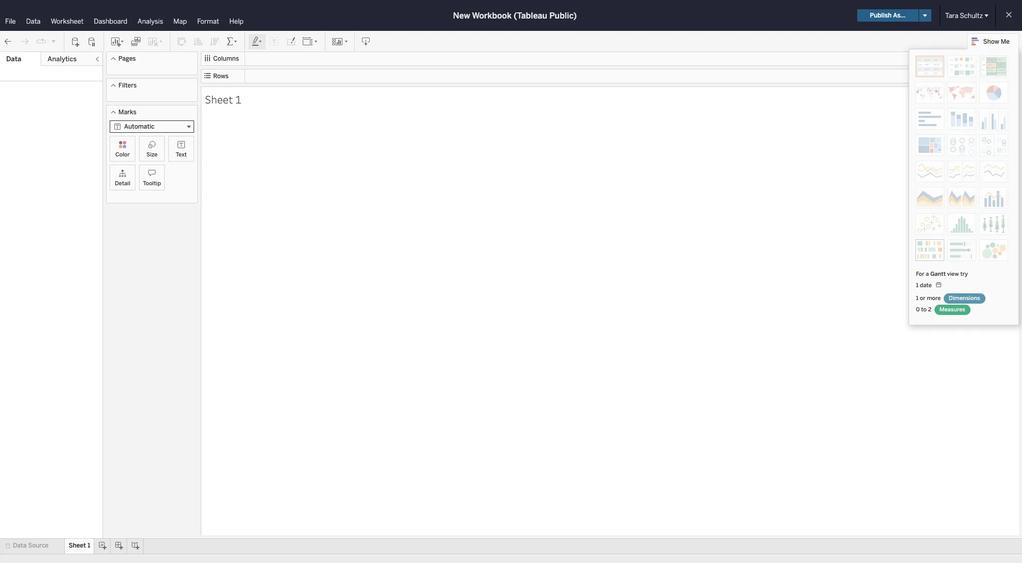 Task type: vqa. For each thing, say whether or not it's contained in the screenshot.
0 to 2 at the bottom
yes



Task type: locate. For each thing, give the bounding box(es) containing it.
replay animation image
[[36, 36, 46, 47]]

1 horizontal spatial sheet
[[205, 92, 233, 106]]

sheet 1 down 'rows'
[[205, 92, 241, 106]]

gantt
[[930, 271, 946, 278]]

measures
[[940, 306, 965, 313]]

filters
[[118, 82, 137, 89]]

data source
[[13, 542, 49, 549]]

1 horizontal spatial sheet 1
[[205, 92, 241, 106]]

1
[[235, 92, 241, 106], [916, 282, 919, 289], [916, 295, 919, 302], [88, 542, 90, 549]]

sort descending image
[[210, 36, 220, 47]]

totals image
[[226, 36, 238, 47]]

show labels image
[[269, 36, 280, 47]]

sheet 1 right the source
[[69, 542, 90, 549]]

0 horizontal spatial sheet 1
[[69, 542, 90, 549]]

sheet
[[205, 92, 233, 106], [69, 542, 86, 549]]

pause auto updates image
[[87, 36, 97, 47]]

dimensions
[[949, 295, 980, 302]]

1 down columns
[[235, 92, 241, 106]]

help
[[229, 18, 244, 25]]

format
[[197, 18, 219, 25]]

sheet 1
[[205, 92, 241, 106], [69, 542, 90, 549]]

date
[[920, 282, 932, 289]]

data left the source
[[13, 542, 27, 549]]

tooltip
[[143, 180, 161, 187]]

data down undo icon
[[6, 55, 21, 63]]

data
[[26, 18, 41, 25], [6, 55, 21, 63], [13, 542, 27, 549]]

0 horizontal spatial sheet
[[69, 542, 86, 549]]

0 vertical spatial data
[[26, 18, 41, 25]]

rows
[[213, 73, 229, 80]]

size
[[146, 151, 157, 158]]

download image
[[361, 36, 371, 47]]

1 right the source
[[88, 542, 90, 549]]

new data source image
[[71, 36, 81, 47]]

detail
[[115, 180, 130, 187]]

or
[[920, 295, 926, 302]]

show/hide cards image
[[332, 36, 348, 47]]

public)
[[549, 11, 577, 20]]

data up replay animation icon
[[26, 18, 41, 25]]

undo image
[[3, 36, 13, 47]]

2
[[928, 306, 932, 313]]

sheet right the source
[[69, 542, 86, 549]]

as...
[[893, 12, 906, 19]]

color
[[115, 151, 130, 158]]

sheet down 'rows'
[[205, 92, 233, 106]]

0
[[916, 306, 920, 313]]

1 date
[[916, 282, 933, 289]]



Task type: describe. For each thing, give the bounding box(es) containing it.
collapse image
[[94, 56, 100, 62]]

more
[[927, 295, 941, 302]]

sort ascending image
[[193, 36, 203, 47]]

0 vertical spatial sheet 1
[[205, 92, 241, 106]]

(tableau
[[514, 11, 547, 20]]

show me
[[983, 38, 1010, 45]]

new worksheet image
[[110, 36, 125, 47]]

1 or more
[[916, 295, 942, 302]]

view
[[947, 271, 959, 278]]

tara
[[945, 12, 958, 19]]

0 to 2
[[916, 306, 933, 313]]

fit image
[[302, 36, 319, 47]]

text
[[176, 151, 187, 158]]

workbook
[[472, 11, 512, 20]]

try
[[960, 271, 968, 278]]

clear sheet image
[[147, 36, 164, 47]]

1 vertical spatial data
[[6, 55, 21, 63]]

format workbook image
[[286, 36, 296, 47]]

publish
[[870, 12, 892, 19]]

analytics
[[48, 55, 77, 63]]

schultz
[[960, 12, 983, 19]]

swap rows and columns image
[[177, 36, 187, 47]]

new
[[453, 11, 470, 20]]

1 left date
[[916, 282, 919, 289]]

analysis
[[138, 18, 163, 25]]

highlight image
[[251, 36, 263, 47]]

0 vertical spatial sheet
[[205, 92, 233, 106]]

to
[[921, 306, 927, 313]]

duplicate image
[[131, 36, 141, 47]]

file
[[5, 18, 16, 25]]

1 vertical spatial sheet
[[69, 542, 86, 549]]

columns
[[213, 55, 239, 62]]

marks
[[118, 109, 136, 116]]

me
[[1001, 38, 1010, 45]]

2 vertical spatial data
[[13, 542, 27, 549]]

map
[[173, 18, 187, 25]]

source
[[28, 542, 49, 549]]

1 vertical spatial sheet 1
[[69, 542, 90, 549]]

for a gantt view try
[[916, 271, 968, 278]]

for
[[916, 271, 925, 278]]

redo image
[[20, 36, 30, 47]]

publish as... button
[[857, 9, 919, 22]]

dashboard
[[94, 18, 127, 25]]

replay animation image
[[50, 38, 57, 44]]

show me button
[[967, 33, 1019, 49]]

publish as...
[[870, 12, 906, 19]]

new workbook (tableau public)
[[453, 11, 577, 20]]

pages
[[118, 55, 136, 62]]

show
[[983, 38, 999, 45]]

1 left the or
[[916, 295, 919, 302]]

a
[[926, 271, 929, 278]]

worksheet
[[51, 18, 84, 25]]

tara schultz
[[945, 12, 983, 19]]



